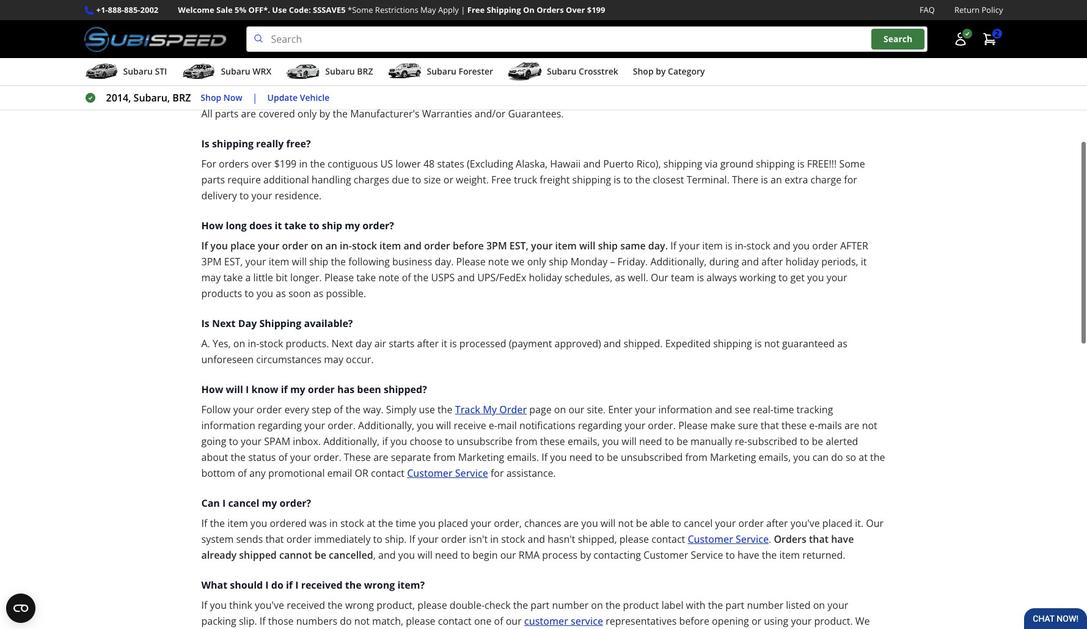 Task type: describe. For each thing, give the bounding box(es) containing it.
how for how long does it take to ship my order?
[[202, 219, 223, 232]]

ship up longer.
[[310, 255, 329, 269]]

1 vertical spatial please
[[325, 271, 354, 284]]

is up extra
[[798, 157, 805, 171]]

2
[[995, 28, 1000, 39]]

return policy
[[955, 4, 1004, 15]]

shipped.
[[624, 337, 663, 350]]

shipping up orders
[[212, 137, 254, 151]]

shop for shop by category
[[633, 66, 654, 77]]

1 vertical spatial shipping
[[260, 317, 302, 330]]

0 horizontal spatial for
[[491, 467, 504, 480]]

and inside a. yes, on in-stock products. next day air starts after it is processed (payment approved) and shipped. expedited shipping is not guaranteed as unforeseen circumstances may occur.
[[604, 337, 622, 350]]

subaru for subaru crosstrek
[[547, 66, 577, 77]]

order left isn't
[[441, 533, 467, 546]]

1 vertical spatial information
[[202, 419, 255, 432]]

that inside page on our site. enter your information and see real-time tracking information regarding your order. additionally, you will receive e-mail notifications regarding your order. please make sure that these e-mails are not going to your spam inbox. additionally, if you choose to unsubscribe from these emails, you will need to be manually re-subscribed to be alerted about the status of your order. these are separate from marketing emails. if you need to be unsubscribed from marketing emails, you can do so at the bottom of any promotional email or contact
[[761, 419, 780, 432]]

will up unsubscribed
[[622, 435, 637, 448]]

on inside a. yes, on in-stock products. next day air starts after it is processed (payment approved) and shipped. expedited shipping is not guaranteed as unforeseen circumstances may occur.
[[234, 337, 245, 350]]

the right so
[[871, 451, 886, 464]]

step
[[312, 403, 332, 417]]

status
[[248, 451, 276, 464]]

0 horizontal spatial part
[[230, 87, 251, 100]]

if up system
[[202, 517, 208, 530]]

to right choose
[[445, 435, 455, 448]]

customer
[[525, 615, 569, 628]]

1 vertical spatial additionally,
[[358, 419, 415, 432]]

in inside for orders over $199 in the contiguous us lower 48 states (excluding alaska, hawaii and puerto rico), shipping via ground shipping is free!!! some parts require additional handling charges due to size or weight. free truck freight shipping is to the closest terminal. there is an extra charge for delivery to your residence.
[[299, 157, 308, 171]]

packing
[[202, 615, 237, 628]]

is right team
[[697, 271, 705, 284]]

*some restrictions may apply | free shipping on orders over $199
[[348, 4, 606, 15]]

the left following
[[331, 255, 346, 269]]

due
[[392, 173, 410, 187]]

1 vertical spatial customer service link
[[688, 533, 769, 546]]

0 vertical spatial order?
[[363, 219, 394, 232]]

alerted
[[826, 435, 859, 448]]

as right soon
[[314, 287, 324, 300]]

on right listed at the bottom of page
[[814, 599, 826, 612]]

approved)
[[555, 337, 602, 350]]

see inside if you have a coupon, you may redeem it in your shopping cart. simply enter the coupon code and hit "apply". you will see the discount amount deducted from your total amount on qualified item(s).
[[740, 41, 756, 55]]

by inside shop by category dropdown button
[[656, 66, 666, 77]]

charges
[[354, 173, 390, 187]]

is up during
[[726, 239, 733, 253]]

885-
[[124, 4, 140, 15]]

$199 inside for orders over $199 in the contiguous us lower 48 states (excluding alaska, hawaii and puerto rico), shipping via ground shipping is free!!! some parts require additional handling charges due to size or weight. free truck freight shipping is to the closest terminal. there is an extra charge for delivery to your residence.
[[274, 157, 297, 171]]

the left product
[[606, 599, 621, 612]]

my up every
[[290, 383, 306, 396]]

cannot
[[279, 549, 312, 562]]

est, inside if your item is in-stock and you order after 3pm est, your item will ship the following business day. please note we only ship monday – friday. additionally, during and after holiday periods, it may take a little bit longer. please take note of the usps and ups/fedex holiday schedules, as well. our team is always working to get you your products to you as soon as possible.
[[224, 255, 243, 269]]

2 horizontal spatial take
[[357, 271, 376, 284]]

may inside if your item is in-stock and you order after 3pm est, your item will ship the following business day. please note we only ship monday – friday. additionally, during and after holiday periods, it may take a little bit longer. please take note of the usps and ups/fedex holiday schedules, as well. our team is always working to get you your products to you as soon as possible.
[[202, 271, 221, 284]]

order. up email
[[314, 451, 342, 464]]

in right isn't
[[491, 533, 499, 546]]

if right the slip.
[[260, 615, 266, 628]]

should
[[230, 579, 263, 592]]

product.
[[815, 615, 854, 628]]

shopping
[[423, 41, 466, 55]]

of right 'step'
[[334, 403, 343, 417]]

always
[[707, 271, 738, 284]]

contact inside if the item you ordered was in stock at the time you placed your order, chances are you will not be able to cancel your order after you've placed it. our system sends that order immediately to ship. if your order isn't in stock and hasn't shipped, please contact
[[652, 533, 686, 546]]

1 horizontal spatial part
[[531, 599, 550, 612]]

it right does
[[275, 219, 282, 232]]

in right was
[[330, 517, 338, 530]]

to right able
[[672, 517, 682, 530]]

code:
[[289, 4, 311, 15]]

all
[[202, 107, 213, 121]]

item(s).
[[414, 57, 447, 70]]

the right enter
[[551, 41, 566, 55]]

label
[[662, 599, 684, 612]]

from up the emails.
[[516, 435, 538, 448]]

you've inside if the item you ordered was in stock at the time you placed your order, chances are you will not be able to cancel your order after you've placed it. our system sends that order immediately to ship. if your order isn't in stock and hasn't shipped, please contact
[[791, 517, 821, 530]]

shipping inside a. yes, on in-stock products. next day air starts after it is processed (payment approved) and shipped. expedited shipping is not guaranteed as unforeseen circumstances may occur.
[[714, 337, 753, 350]]

to left begin
[[461, 549, 470, 562]]

are down now
[[241, 107, 256, 121]]

the left discount
[[758, 41, 773, 55]]

to down site.
[[595, 451, 605, 464]]

2 vertical spatial additionally,
[[324, 435, 380, 448]]

the down business
[[414, 271, 429, 284]]

subispeed logo image
[[84, 26, 227, 52]]

see inside page on our site. enter your information and see real-time tracking information regarding your order. additionally, you will receive e-mail notifications regarding your order. please make sure that these e-mails are not going to your spam inbox. additionally, if you choose to unsubscribe from these emails, you will need to be manually re-subscribed to be alerted about the status of your order. these are separate from marketing emails. if you need to be unsubscribed from marketing emails, you can do so at the bottom of any promotional email or contact
[[735, 403, 751, 417]]

to down puerto
[[624, 173, 633, 187]]

order up customer service .
[[739, 517, 764, 530]]

enter
[[524, 41, 548, 55]]

1 horizontal spatial please
[[457, 255, 486, 269]]

ship up –
[[598, 239, 618, 253]]

subscribed
[[748, 435, 798, 448]]

is for is shipping really free?
[[202, 137, 210, 151]]

1 horizontal spatial need
[[570, 451, 593, 464]]

for
[[202, 157, 216, 171]]

free!!!
[[808, 157, 837, 171]]

or
[[355, 467, 369, 480]]

to up ,
[[373, 533, 383, 546]]

is down puerto
[[614, 173, 621, 187]]

stock inside a. yes, on in-stock products. next day air starts after it is processed (payment approved) and shipped. expedited shipping is not guaranteed as unforeseen circumstances may occur.
[[260, 337, 283, 350]]

you inside the if you think you've received the wrong product, please double-check the part number on the product label with the part number listed on your packing slip. if those numbers do not match, please contact one of our
[[210, 599, 227, 612]]

subaru sti button
[[84, 61, 167, 85]]

to left size
[[412, 173, 422, 187]]

of inside the if you think you've received the wrong product, please double-check the part number on the product label with the part number listed on your packing slip. if those numbers do not match, please contact one of our
[[494, 615, 504, 628]]

not inside page on our site. enter your information and see real-time tracking information regarding your order. additionally, you will receive e-mail notifications regarding your order. please make sure that these e-mails are not going to your spam inbox. additionally, if you choose to unsubscribe from these emails, you will need to be manually re-subscribed to be alerted about the status of your order. these are separate from marketing emails. if you need to be unsubscribed from marketing emails, you can do so at the bottom of any promotional email or contact
[[863, 419, 878, 432]]

do right should
[[271, 579, 284, 592]]

are right these
[[374, 451, 389, 464]]

of down spam
[[279, 451, 288, 464]]

the right about
[[231, 451, 246, 464]]

additionally, inside if your item is in-stock and you order after 3pm est, your item will ship the following business day. please note we only ship monday – friday. additionally, during and after holiday periods, it may take a little bit longer. please take note of the usps and ups/fedex holiday schedules, as well. our team is always working to get you your products to you as soon as possible.
[[651, 255, 707, 269]]

subaru brz
[[325, 66, 373, 77]]

unforeseen
[[202, 353, 254, 366]]

2 horizontal spatial part
[[726, 599, 745, 612]]

and up business
[[404, 239, 422, 253]]

1 horizontal spatial emails,
[[759, 451, 791, 464]]

1 horizontal spatial in-
[[340, 239, 352, 253]]

our inside the if you think you've received the wrong product, please double-check the part number on the product label with the part number listed on your packing slip. if those numbers do not match, please contact one of our
[[506, 615, 522, 628]]

service for .
[[736, 533, 769, 546]]

1 vertical spatial our
[[501, 549, 517, 562]]

now
[[224, 92, 243, 103]]

1 horizontal spatial shipping
[[487, 4, 521, 15]]

our inside if your item is in-stock and you order after 3pm est, your item will ship the following business day. please note we only ship monday – friday. additionally, during and after holiday periods, it may take a little bit longer. please take note of the usps and ups/fedex holiday schedules, as well. our team is always working to get you your products to you as soon as possible.
[[651, 271, 669, 284]]

terminal.
[[687, 173, 730, 187]]

additional
[[264, 173, 309, 187]]

what should i do if i received the wrong item?
[[202, 579, 425, 592]]

0 vertical spatial received
[[301, 579, 343, 592]]

have for that
[[832, 533, 855, 546]]

order. up unsubscribed
[[648, 419, 676, 432]]

update vehicle button
[[268, 91, 330, 105]]

customer for customer service .
[[688, 533, 734, 546]]

will inside if you have a coupon, you may redeem it in your shopping cart. simply enter the coupon code and hit "apply". you will see the discount amount deducted from your total amount on qualified item(s).
[[723, 41, 738, 55]]

the down warranty?:
[[333, 107, 348, 121]]

contact inside the if you think you've received the wrong product, please double-check the part number on the product label with the part number listed on your packing slip. if those numbers do not match, please contact one of our
[[438, 615, 472, 628]]

2 vertical spatial have
[[738, 549, 760, 562]]

ship down handling
[[322, 219, 343, 232]]

long
[[226, 219, 247, 232]]

item left returned.
[[780, 549, 801, 562]]

(excluding
[[467, 157, 514, 171]]

day. inside if your item is in-stock and you order after 3pm est, your item will ship the following business day. please note we only ship monday – friday. additionally, during and after holiday periods, it may take a little bit longer. please take note of the usps and ups/fedex holiday schedules, as well. our team is always working to get you your products to you as soon as possible.
[[435, 255, 454, 269]]

customer service .
[[688, 533, 774, 546]]

on down the how long does it take to ship my order?
[[311, 239, 323, 253]]

if right ship.
[[410, 533, 416, 546]]

page on our site. enter your information and see real-time tracking information regarding your order. additionally, you will receive e-mail notifications regarding your order. please make sure that these e-mails are not going to your spam inbox. additionally, if you choose to unsubscribe from these emails, you will need to be manually re-subscribed to be alerted about the status of your order. these are separate from marketing emails. if you need to be unsubscribed from marketing emails, you can do so at the bottom of any promotional email or contact
[[202, 403, 886, 480]]

order up business
[[424, 239, 451, 253]]

be inside "orders that have already shipped cannot be cancelled"
[[315, 549, 327, 562]]

contact inside page on our site. enter your information and see real-time tracking information regarding your order. additionally, you will receive e-mail notifications regarding your order. please make sure that these e-mails are not going to your spam inbox. additionally, if you choose to unsubscribe from these emails, you will need to be manually re-subscribed to be alerted about the status of your order. these are separate from marketing emails. if you need to be unsubscribed from marketing emails, you can do so at the bottom of any promotional email or contact
[[371, 467, 405, 480]]

0 horizontal spatial simply
[[386, 403, 417, 417]]

do inside the if you think you've received the wrong product, please double-check the part number on the product label with the part number listed on your packing slip. if those numbers do not match, please contact one of our
[[340, 615, 352, 628]]

shop by category
[[633, 66, 705, 77]]

subaru wrx
[[221, 66, 272, 77]]

1 vertical spatial please
[[418, 599, 447, 612]]

from down choose
[[434, 451, 456, 464]]

shipped?
[[384, 383, 427, 396]]

will up item?
[[418, 549, 433, 562]]

after inside a. yes, on in-stock products. next day air starts after it is processed (payment approved) and shipped. expedited shipping is not guaranteed as unforeseen circumstances may occur.
[[417, 337, 439, 350]]

1 vertical spatial brz
[[173, 91, 191, 105]]

in inside if you have a coupon, you may redeem it in your shopping cart. simply enter the coupon code and hit "apply". you will see the discount amount deducted from your total amount on qualified item(s).
[[389, 41, 398, 55]]

the left way.
[[346, 403, 361, 417]]

1 regarding from the left
[[258, 419, 302, 432]]

to down the require
[[240, 189, 249, 202]]

product,
[[377, 599, 415, 612]]

and right ,
[[379, 549, 396, 562]]

weight.
[[456, 173, 489, 187]]

customer for customer service for assistance.
[[407, 467, 453, 480]]

can i cancel my order?
[[202, 497, 311, 510]]

2 regarding from the left
[[579, 419, 623, 432]]

or inside for orders over $199 in the contiguous us lower 48 states (excluding alaska, hawaii and puerto rico), shipping via ground shipping is free!!! some parts require additional handling charges due to size or weight. free truck freight shipping is to the closest terminal. there is an extra charge for delivery to your residence.
[[444, 173, 454, 187]]

have for you
[[229, 41, 251, 55]]

to down little
[[245, 287, 254, 300]]

restrictions
[[375, 4, 419, 15]]

you
[[703, 41, 720, 55]]

not inside the if you think you've received the wrong product, please double-check the part number on the product label with the part number listed on your packing slip. if those numbers do not match, please contact one of our
[[355, 615, 370, 628]]

our inside page on our site. enter your information and see real-time tracking information regarding your order. additionally, you will receive e-mail notifications regarding your order. please make sure that these e-mails are not going to your spam inbox. additionally, if you choose to unsubscribe from these emails, you will need to be manually re-subscribed to be alerted about the status of your order. these are separate from marketing emails. if you need to be unsubscribed from marketing emails, you can do so at the bottom of any promotional email or contact
[[569, 403, 585, 417]]

every
[[285, 403, 309, 417]]

any
[[250, 467, 266, 480]]

order up cannot at the bottom
[[287, 533, 312, 546]]

0 vertical spatial |
[[461, 4, 466, 15]]

after inside if the item you ordered was in stock at the time you placed your order, chances are you will not be able to cancel your order after you've placed it. our system sends that order immediately to ship. if your order isn't in stock and hasn't shipped, please contact
[[767, 517, 789, 530]]

shop for shop now
[[201, 92, 222, 103]]

and up 'get'
[[774, 239, 791, 253]]

it inside if your item is in-stock and you order after 3pm est, your item will ship the following business day. please note we only ship monday – friday. additionally, during and after holiday periods, it may take a little bit longer. please take note of the usps and ups/fedex holiday schedules, as well. our team is always working to get you your products to you as soon as possible.
[[862, 255, 868, 269]]

1 vertical spatial order?
[[280, 497, 311, 510]]

item?
[[398, 579, 425, 592]]

from down manually
[[686, 451, 708, 464]]

0 vertical spatial day.
[[649, 239, 668, 253]]

2 vertical spatial please
[[406, 615, 436, 628]]

ups/fedex
[[478, 271, 527, 284]]

faq
[[920, 4, 936, 15]]

size
[[424, 173, 441, 187]]

my down "subaru wrx" dropdown button
[[212, 87, 227, 100]]

processed
[[460, 337, 507, 350]]

immediately
[[315, 533, 371, 546]]

subaru for subaru forester
[[427, 66, 457, 77]]

the up ship.
[[378, 517, 393, 530]]

with
[[687, 599, 706, 612]]

0 horizontal spatial note
[[379, 271, 400, 284]]

customer service link
[[525, 615, 604, 628]]

your inside for orders over $199 in the contiguous us lower 48 states (excluding alaska, hawaii and puerto rico), shipping via ground shipping is free!!! some parts require additional handling charges due to size or weight. free truck freight shipping is to the closest terminal. there is an extra charge for delivery to your residence.
[[252, 189, 272, 202]]

lower
[[396, 157, 421, 171]]

be left unsubscribed
[[607, 451, 619, 464]]

2 placed from the left
[[823, 517, 853, 530]]

so
[[846, 451, 857, 464]]

and right the usps
[[458, 271, 475, 284]]

0 horizontal spatial take
[[223, 271, 243, 284]]

1 e- from the left
[[489, 419, 498, 432]]

and/or
[[475, 107, 506, 121]]

will up the monday
[[580, 239, 596, 253]]

to up unsubscribed
[[665, 435, 675, 448]]

puerto
[[604, 157, 634, 171]]

0 horizontal spatial need
[[435, 549, 458, 562]]

1 horizontal spatial 3pm
[[487, 239, 507, 253]]

hawaii
[[551, 157, 581, 171]]

1 horizontal spatial these
[[782, 419, 807, 432]]

0 horizontal spatial amount
[[319, 57, 354, 70]]

unsubscribe
[[457, 435, 513, 448]]

be up can
[[812, 435, 824, 448]]

stock up following
[[352, 239, 377, 253]]

0 vertical spatial next
[[212, 317, 236, 330]]

0 horizontal spatial only
[[298, 107, 317, 121]]

one
[[475, 615, 492, 628]]

0 horizontal spatial free
[[468, 4, 485, 15]]

promotional
[[268, 467, 325, 480]]

0 horizontal spatial cancel
[[228, 497, 260, 510]]

,
[[374, 549, 376, 562]]

the down rico),
[[636, 173, 651, 187]]

0 horizontal spatial holiday
[[529, 271, 562, 284]]

follow
[[202, 403, 231, 417]]

redeem inside if you have a coupon, you may redeem it in your shopping cart. simply enter the coupon code and hit "apply". you will see the discount amount deducted from your total amount on qualified item(s).
[[343, 41, 378, 55]]

i right can
[[223, 497, 226, 510]]

soon
[[289, 287, 311, 300]]

stock up immediately
[[341, 517, 364, 530]]

2 number from the left
[[748, 599, 784, 612]]

if up the packing
[[202, 599, 208, 612]]

if left place
[[202, 239, 208, 253]]

contiguous
[[328, 157, 378, 171]]

periods,
[[822, 255, 859, 269]]

that inside if the item you ordered was in stock at the time you placed your order, chances are you will not be able to cancel your order after you've placed it. our system sends that order immediately to ship. if your order isn't in stock and hasn't shipped, please contact
[[266, 533, 284, 546]]

shipped,
[[578, 533, 617, 546]]

subaru brz button
[[286, 61, 373, 85]]

next inside a. yes, on in-stock products. next day air starts after it is processed (payment approved) and shipped. expedited shipping is not guaranteed as unforeseen circumstances may occur.
[[332, 337, 353, 350]]

as down bit
[[276, 287, 286, 300]]

update vehicle
[[268, 92, 330, 103]]

1 number from the left
[[552, 599, 589, 612]]

a inside if you have a coupon, you may redeem it in your shopping cart. simply enter the coupon code and hit "apply". you will see the discount amount deducted from your total amount on qualified item(s).
[[254, 41, 259, 55]]

can
[[202, 497, 220, 510]]

and inside if the item you ordered was in stock at the time you placed your order, chances are you will not be able to cancel your order after you've placed it. our system sends that order immediately to ship. if your order isn't in stock and hasn't shipped, please contact
[[528, 533, 545, 546]]

day
[[238, 317, 257, 330]]

0 vertical spatial customer service link
[[407, 467, 488, 480]]

free?
[[287, 137, 311, 151]]

item up the monday
[[556, 239, 577, 253]]

shipping up the closest
[[664, 157, 703, 171]]

a subaru wrx thumbnail image image
[[182, 62, 216, 81]]

chances
[[525, 517, 562, 530]]

on inside if you have a coupon, you may redeem it in your shopping cart. simply enter the coupon code and hit "apply". you will see the discount amount deducted from your total amount on qualified item(s).
[[357, 57, 369, 70]]

of left any
[[238, 467, 247, 480]]

to left 'get'
[[779, 271, 789, 284]]

after
[[841, 239, 869, 253]]

only inside if your item is in-stock and you order after 3pm est, your item will ship the following business day. please note we only ship monday – friday. additionally, during and after holiday periods, it may take a little bit longer. please take note of the usps and ups/fedex holiday schedules, as well. our team is always working to get you your products to you as soon as possible.
[[528, 255, 547, 269]]

do down sale
[[226, 21, 238, 34]]

a. yes,
[[202, 337, 231, 350]]

if inside if you have a coupon, you may redeem it in your shopping cart. simply enter the coupon code and hit "apply". you will see the discount amount deducted from your total amount on qualified item(s).
[[202, 41, 208, 55]]

ship left the monday
[[549, 255, 568, 269]]

0 vertical spatial parts
[[215, 107, 239, 121]]

and inside if you have a coupon, you may redeem it in your shopping cart. simply enter the coupon code and hit "apply". you will see the discount amount deducted from your total amount on qualified item(s).
[[630, 41, 647, 55]]

0 vertical spatial information
[[659, 403, 713, 417]]

emails.
[[507, 451, 539, 464]]

it inside a. yes, on in-stock products. next day air starts after it is processed (payment approved) and shipped. expedited shipping is not guaranteed as unforeseen circumstances may occur.
[[442, 337, 448, 350]]

as left well.
[[616, 271, 626, 284]]

0 horizontal spatial an
[[326, 239, 338, 253]]

orders
[[219, 157, 249, 171]]

the up system
[[210, 517, 225, 530]]

crosstrek
[[579, 66, 619, 77]]

is for is next day shipping available?
[[202, 317, 210, 330]]

0 horizontal spatial these
[[540, 435, 566, 448]]

0 vertical spatial $199
[[588, 4, 606, 15]]

the right the check
[[514, 599, 529, 612]]

i down cannot at the bottom
[[295, 579, 299, 592]]

open widget image
[[6, 594, 35, 623]]

ground
[[721, 157, 754, 171]]

if you think you've received the wrong product, please double-check the part number on the product label with the part number listed on your packing slip. if those numbers do not match, please contact one of our
[[202, 599, 849, 628]]

a down the "use"
[[287, 21, 293, 34]]

your inside the if you think you've received the wrong product, please double-check the part number on the product label with the part number listed on your packing slip. if those numbers do not match, please contact one of our
[[828, 599, 849, 612]]

free inside for orders over $199 in the contiguous us lower 48 states (excluding alaska, hawaii and puerto rico), shipping via ground shipping is free!!! some parts require additional handling charges due to size or weight. free truck freight shipping is to the closest terminal. there is an extra charge for delivery to your residence.
[[492, 173, 512, 187]]



Task type: locate. For each thing, give the bounding box(es) containing it.
listed
[[787, 599, 811, 612]]

item up during
[[703, 239, 723, 253]]

2 vertical spatial our
[[506, 615, 522, 628]]

customer service link
[[407, 467, 488, 480], [688, 533, 769, 546]]

4 subaru from the left
[[427, 66, 457, 77]]

and inside for orders over $199 in the contiguous us lower 48 states (excluding alaska, hawaii and puerto rico), shipping via ground shipping is free!!! some parts require additional handling charges due to size or weight. free truck freight shipping is to the closest terminal. there is an extra charge for delivery to your residence.
[[584, 157, 601, 171]]

1 vertical spatial how
[[202, 219, 223, 232]]

site.
[[587, 403, 606, 417]]

what
[[202, 579, 228, 592]]

i down 5%
[[241, 21, 244, 34]]

1 how from the top
[[202, 21, 223, 34]]

if
[[202, 41, 208, 55], [202, 239, 208, 253], [671, 239, 677, 253], [542, 451, 548, 464], [202, 517, 208, 530], [410, 533, 416, 546], [202, 599, 208, 612], [260, 615, 266, 628]]

not left guaranteed
[[765, 337, 780, 350]]

a subaru crosstrek thumbnail image image
[[508, 62, 542, 81]]

do left so
[[832, 451, 844, 464]]

0 horizontal spatial have
[[229, 41, 251, 55]]

2 subaru from the left
[[221, 66, 251, 77]]

an inside for orders over $199 in the contiguous us lower 48 states (excluding alaska, hawaii and puerto rico), shipping via ground shipping is free!!! some parts require additional handling charges due to size or weight. free truck freight shipping is to the closest terminal. there is an extra charge for delivery to your residence.
[[771, 173, 783, 187]]

0 vertical spatial need
[[640, 435, 663, 448]]

during
[[710, 255, 740, 269]]

deducted
[[202, 57, 245, 70]]

free
[[468, 4, 485, 15], [492, 173, 512, 187]]

covered for only
[[259, 107, 295, 121]]

simply inside if you have a coupon, you may redeem it in your shopping cart. simply enter the coupon code and hit "apply". you will see the discount amount deducted from your total amount on qualified item(s).
[[491, 41, 521, 55]]

at up ,
[[367, 517, 376, 530]]

0 vertical spatial please
[[457, 255, 486, 269]]

order inside if your item is in-stock and you order after 3pm est, your item will ship the following business day. please note we only ship monday – friday. additionally, during and after holiday periods, it may take a little bit longer. please take note of the usps and ups/fedex holiday schedules, as well. our team is always working to get you your products to you as soon as possible.
[[813, 239, 838, 253]]

parts inside for orders over $199 in the contiguous us lower 48 states (excluding alaska, hawaii and puerto rico), shipping via ground shipping is free!!! some parts require additional handling charges due to size or weight. free truck freight shipping is to the closest terminal. there is an extra charge for delivery to your residence.
[[202, 173, 225, 187]]

1 vertical spatial est,
[[224, 255, 243, 269]]

business
[[393, 255, 433, 269]]

subaru sti
[[123, 66, 167, 77]]

0 horizontal spatial marketing
[[459, 451, 505, 464]]

the up numbers
[[328, 599, 343, 612]]

to right subscribed
[[801, 435, 810, 448]]

2 e- from the left
[[810, 419, 819, 432]]

0 vertical spatial est,
[[510, 239, 529, 253]]

do inside page on our site. enter your information and see real-time tracking information regarding your order. additionally, you will receive e-mail notifications regarding your order. please make sure that these e-mails are not going to your spam inbox. additionally, if you choose to unsubscribe from these emails, you will need to be manually re-subscribed to be alerted about the status of your order. these are separate from marketing emails. if you need to be unsubscribed from marketing emails, you can do so at the bottom of any promotional email or contact
[[832, 451, 844, 464]]

1 vertical spatial amount
[[319, 57, 354, 70]]

1 horizontal spatial before
[[680, 615, 710, 628]]

1 horizontal spatial have
[[738, 549, 760, 562]]

if you place your order on an in-stock item and order before 3pm est, your item will ship same day.
[[202, 239, 671, 253]]

service
[[571, 615, 604, 628]]

a inside if your item is in-stock and you order after 3pm est, your item will ship the following business day. please note we only ship monday – friday. additionally, during and after holiday periods, it may take a little bit longer. please take note of the usps and ups/fedex holiday schedules, as well. our team is always working to get you your products to you as soon as possible.
[[246, 271, 251, 284]]

if for received
[[286, 579, 293, 592]]

1 horizontal spatial information
[[659, 403, 713, 417]]

simply right cart.
[[491, 41, 521, 55]]

received inside the if you think you've received the wrong product, please double-check the part number on the product label with the part number listed on your packing slip. if those numbers do not match, please contact one of our
[[287, 599, 325, 612]]

has
[[338, 383, 355, 396]]

0 vertical spatial if
[[281, 383, 288, 396]]

2 marketing from the left
[[711, 451, 757, 464]]

opening
[[712, 615, 750, 628]]

not up contacting
[[619, 517, 634, 530]]

will up shipped,
[[601, 517, 616, 530]]

on up unforeseen
[[234, 337, 245, 350]]

time for the
[[396, 517, 417, 530]]

how left long
[[202, 219, 223, 232]]

not left match,
[[355, 615, 370, 628]]

0 horizontal spatial coupon
[[295, 21, 331, 34]]

our
[[651, 271, 669, 284], [867, 517, 884, 530]]

subaru for subaru sti
[[123, 66, 153, 77]]

not inside a. yes, on in-stock products. next day air starts after it is processed (payment approved) and shipped. expedited shipping is not guaranteed as unforeseen circumstances may occur.
[[765, 337, 780, 350]]

regarding up spam
[[258, 419, 302, 432]]

need up unsubscribed
[[640, 435, 663, 448]]

on left the qualified
[[357, 57, 369, 70]]

2 horizontal spatial in-
[[736, 239, 747, 253]]

emails, down subscribed
[[759, 451, 791, 464]]

are up hasn't
[[564, 517, 579, 530]]

time inside if the item you ordered was in stock at the time you placed your order, chances are you will not be able to cancel your order after you've placed it. our system sends that order immediately to ship. if your order isn't in stock and hasn't shipped, please contact
[[396, 517, 417, 530]]

our down the check
[[506, 615, 522, 628]]

1 horizontal spatial take
[[285, 219, 307, 232]]

1 horizontal spatial amount
[[818, 41, 854, 55]]

that inside "orders that have already shipped cannot be cancelled"
[[810, 533, 829, 546]]

0 vertical spatial brz
[[357, 66, 373, 77]]

the right use on the bottom
[[438, 403, 453, 417]]

$199 up additional
[[274, 157, 297, 171]]

in- inside if your item is in-stock and you order after 3pm est, your item will ship the following business day. please note we only ship monday – friday. additionally, during and after holiday periods, it may take a little bit longer. please take note of the usps and ups/fedex holiday schedules, as well. our team is always working to get you your products to you as soon as possible.
[[736, 239, 747, 253]]

time for real-
[[774, 403, 795, 417]]

are inside if the item you ordered was in stock at the time you placed your order, chances are you will not be able to cancel your order after you've placed it. our system sends that order immediately to ship. if your order isn't in stock and hasn't shipped, please contact
[[564, 517, 579, 530]]

already
[[202, 549, 237, 562]]

0 horizontal spatial redeem
[[247, 21, 284, 34]]

stock down "order,"
[[502, 533, 526, 546]]

2 vertical spatial need
[[435, 549, 458, 562]]

, and you will need to begin our rma process by contacting customer service to have the item returned.
[[374, 549, 846, 562]]

can
[[813, 451, 829, 464]]

orders inside "orders that have already shipped cannot be cancelled"
[[774, 533, 807, 546]]

if down cannot at the bottom
[[286, 579, 293, 592]]

on inside page on our site. enter your information and see real-time tracking information regarding your order. additionally, you will receive e-mail notifications regarding your order. please make sure that these e-mails are not going to your spam inbox. additionally, if you choose to unsubscribe from these emails, you will need to be manually re-subscribed to be alerted about the status of your order. these are separate from marketing emails. if you need to be unsubscribed from marketing emails, you can do so at the bottom of any promotional email or contact
[[555, 403, 566, 417]]

it inside if you have a coupon, you may redeem it in your shopping cart. simply enter the coupon code and hit "apply". you will see the discount amount deducted from your total amount on qualified item(s).
[[381, 41, 387, 55]]

please inside if the item you ordered was in stock at the time you placed your order, chances are you will not be able to cancel your order after you've placed it. our system sends that order immediately to ship. if your order isn't in stock and hasn't shipped, please contact
[[620, 533, 650, 546]]

2 vertical spatial is
[[202, 317, 210, 330]]

the up handling
[[310, 157, 325, 171]]

was
[[309, 517, 327, 530]]

0 vertical spatial redeem
[[247, 21, 284, 34]]

0 horizontal spatial 3pm
[[202, 255, 222, 269]]

returned.
[[803, 549, 846, 562]]

0 vertical spatial our
[[569, 403, 585, 417]]

1 vertical spatial may
[[202, 271, 221, 284]]

as inside a. yes, on in-stock products. next day air starts after it is processed (payment approved) and shipped. expedited shipping is not guaranteed as unforeseen circumstances may occur.
[[838, 337, 848, 350]]

search input field
[[246, 26, 928, 52]]

0 horizontal spatial before
[[453, 239, 484, 253]]

–
[[611, 255, 615, 269]]

1 vertical spatial these
[[540, 435, 566, 448]]

0 horizontal spatial information
[[202, 419, 255, 432]]

0 vertical spatial before
[[453, 239, 484, 253]]

2 horizontal spatial contact
[[652, 533, 686, 546]]

0 vertical spatial please
[[620, 533, 650, 546]]

order,
[[494, 517, 522, 530]]

wrong up match,
[[345, 599, 374, 612]]

and left hit
[[630, 41, 647, 55]]

of inside if your item is in-stock and you order after 3pm est, your item will ship the following business day. please note we only ship monday – friday. additionally, during and after holiday periods, it may take a little bit longer. please take note of the usps and ups/fedex holiday schedules, as well. our team is always working to get you your products to you as soon as possible.
[[402, 271, 411, 284]]

amount right total
[[319, 57, 354, 70]]

subaru forester
[[427, 66, 494, 77]]

we
[[856, 615, 871, 628]]

the
[[551, 41, 566, 55], [758, 41, 773, 55], [333, 107, 348, 121], [310, 157, 325, 171], [636, 173, 651, 187], [331, 255, 346, 269], [414, 271, 429, 284], [346, 403, 361, 417], [438, 403, 453, 417], [231, 451, 246, 464], [871, 451, 886, 464], [210, 517, 225, 530], [378, 517, 393, 530], [762, 549, 777, 562], [345, 579, 362, 592], [328, 599, 343, 612], [514, 599, 529, 612], [606, 599, 621, 612], [709, 599, 724, 612]]

1 vertical spatial customer
[[688, 533, 734, 546]]

2 vertical spatial contact
[[438, 615, 472, 628]]

0 vertical spatial may
[[321, 41, 340, 55]]

0 horizontal spatial next
[[212, 317, 236, 330]]

0 horizontal spatial regarding
[[258, 419, 302, 432]]

0 vertical spatial additionally,
[[651, 255, 707, 269]]

2 horizontal spatial have
[[832, 533, 855, 546]]

for orders over $199 in the contiguous us lower 48 states (excluding alaska, hawaii and puerto rico), shipping via ground shipping is free!!! some parts require additional handling charges due to size or weight. free truck freight shipping is to the closest terminal. there is an extra charge for delivery to your residence.
[[202, 157, 866, 202]]

have down customer service .
[[738, 549, 760, 562]]

if for order
[[281, 383, 288, 396]]

after up working
[[762, 255, 784, 269]]

part
[[230, 87, 251, 100], [531, 599, 550, 612], [726, 599, 745, 612]]

some
[[840, 157, 866, 171]]

subaru for subaru brz
[[325, 66, 355, 77]]

please down product,
[[406, 615, 436, 628]]

you
[[210, 41, 227, 55], [301, 41, 318, 55], [211, 239, 228, 253], [794, 239, 810, 253], [808, 271, 825, 284], [257, 287, 273, 300], [417, 419, 434, 432], [391, 435, 408, 448], [603, 435, 620, 448], [551, 451, 567, 464], [794, 451, 811, 464], [251, 517, 267, 530], [419, 517, 436, 530], [582, 517, 599, 530], [399, 549, 415, 562], [210, 599, 227, 612]]

1 horizontal spatial e-
[[810, 419, 819, 432]]

0 vertical spatial how
[[202, 21, 223, 34]]

our inside if the item you ordered was in stock at the time you placed your order, chances are you will not be able to cancel your order after you've placed it. our system sends that order immediately to ship. if your order isn't in stock and hasn't shipped, please contact
[[867, 517, 884, 530]]

3 is from the top
[[202, 317, 210, 330]]

redeem down code?
[[343, 41, 378, 55]]

covered
[[253, 87, 292, 100], [259, 107, 295, 121]]

service for for
[[455, 467, 488, 480]]

is shipping really free?
[[202, 137, 311, 151]]

order
[[500, 403, 527, 417]]

1 vertical spatial see
[[735, 403, 751, 417]]

i for should
[[266, 579, 269, 592]]

inbox.
[[293, 435, 321, 448]]

before inside representatives before opening or using your product. we
[[680, 615, 710, 628]]

sti
[[155, 66, 167, 77]]

not inside if the item you ordered was in stock at the time you placed your order, chances are you will not be able to cancel your order after you've placed it. our system sends that order immediately to ship. if your order isn't in stock and hasn't shipped, please contact
[[619, 517, 634, 530]]

be
[[677, 435, 689, 448], [812, 435, 824, 448], [607, 451, 619, 464], [637, 517, 648, 530], [315, 549, 327, 562]]

have
[[229, 41, 251, 55], [832, 533, 855, 546], [738, 549, 760, 562]]

additionally,
[[651, 255, 707, 269], [358, 419, 415, 432], [324, 435, 380, 448]]

a. yes, on in-stock products. next day air starts after it is processed (payment approved) and shipped. expedited shipping is not guaranteed as unforeseen circumstances may occur.
[[202, 337, 848, 366]]

1 horizontal spatial cancel
[[684, 517, 713, 530]]

contact
[[371, 467, 405, 480], [652, 533, 686, 546], [438, 615, 472, 628]]

1 vertical spatial received
[[287, 599, 325, 612]]

2 horizontal spatial that
[[810, 533, 829, 546]]

orders right the . at the right bottom
[[774, 533, 807, 546]]

before up the usps
[[453, 239, 484, 253]]

1 horizontal spatial holiday
[[786, 255, 819, 269]]

2 how from the top
[[202, 219, 223, 232]]

how for how do i redeem a coupon code?
[[202, 21, 223, 34]]

1 vertical spatial free
[[492, 173, 512, 187]]

will up follow
[[226, 383, 243, 396]]

redeem down "welcome sale 5% off*. use code: sssave5" at left
[[247, 21, 284, 34]]

stock inside if your item is in-stock and you order after 3pm est, your item will ship the following business day. please note we only ship monday – friday. additionally, during and after holiday periods, it may take a little bit longer. please take note of the usps and ups/fedex holiday schedules, as well. our team is always working to get you your products to you as soon as possible.
[[747, 239, 771, 253]]

2 horizontal spatial need
[[640, 435, 663, 448]]

0 vertical spatial have
[[229, 41, 251, 55]]

sale
[[216, 4, 233, 15]]

3 subaru from the left
[[325, 66, 355, 77]]

have inside if you have a coupon, you may redeem it in your shopping cart. simply enter the coupon code and hit "apply". you will see the discount amount deducted from your total amount on qualified item(s).
[[229, 41, 251, 55]]

the down the . at the right bottom
[[762, 549, 777, 562]]

0 horizontal spatial $199
[[274, 157, 297, 171]]

from
[[247, 57, 269, 70], [516, 435, 538, 448], [434, 451, 456, 464], [686, 451, 708, 464]]

a subaru brz thumbnail image image
[[286, 62, 321, 81]]

simply down shipped?
[[386, 403, 417, 417]]

1 vertical spatial emails,
[[759, 451, 791, 464]]

button image
[[954, 32, 968, 47]]

parts down the shop now link in the left top of the page
[[215, 107, 239, 121]]

1 vertical spatial cancel
[[684, 517, 713, 530]]

0 vertical spatial emails,
[[568, 435, 600, 448]]

marketing
[[459, 451, 505, 464], [711, 451, 757, 464]]

subaru
[[123, 66, 153, 77], [221, 66, 251, 77], [325, 66, 355, 77], [427, 66, 457, 77], [547, 66, 577, 77]]

coupon inside if you have a coupon, you may redeem it in your shopping cart. simply enter the coupon code and hit "apply". you will see the discount amount deducted from your total amount on qualified item(s).
[[568, 41, 603, 55]]

will inside if your item is in-stock and you order after 3pm est, your item will ship the following business day. please note we only ship monday – friday. additionally, during and after holiday periods, it may take a little bit longer. please take note of the usps and ups/fedex holiday schedules, as well. our team is always working to get you your products to you as soon as possible.
[[292, 255, 307, 269]]

+1-888-885-2002 link
[[96, 4, 159, 17]]

3 how from the top
[[202, 383, 223, 396]]

order. down 'step'
[[328, 419, 356, 432]]

my
[[483, 403, 497, 417]]

the right with
[[709, 599, 724, 612]]

if down way.
[[382, 435, 388, 448]]

my up "ordered" on the bottom of page
[[262, 497, 277, 510]]

marketing up customer service for assistance.
[[459, 451, 505, 464]]

have inside "orders that have already shipped cannot be cancelled"
[[832, 533, 855, 546]]

my
[[212, 87, 227, 100], [345, 219, 360, 232], [290, 383, 306, 396], [262, 497, 277, 510]]

over
[[252, 157, 272, 171]]

5 subaru from the left
[[547, 66, 577, 77]]

e-
[[489, 419, 498, 432], [810, 419, 819, 432]]

warranty?:
[[317, 87, 371, 100]]

1 horizontal spatial brz
[[357, 66, 373, 77]]

0 vertical spatial shop
[[633, 66, 654, 77]]

1 vertical spatial shop
[[201, 92, 222, 103]]

not right mails
[[863, 419, 878, 432]]

cancel inside if the item you ordered was in stock at the time you placed your order, chances are you will not be able to cancel your order after you've placed it. our system sends that order immediately to ship. if your order isn't in stock and hasn't shipped, please contact
[[684, 517, 713, 530]]

vehicle
[[300, 92, 330, 103]]

1 marketing from the left
[[459, 451, 505, 464]]

how up follow
[[202, 383, 223, 396]]

my up following
[[345, 219, 360, 232]]

from inside if you have a coupon, you may redeem it in your shopping cart. simply enter the coupon code and hit "apply". you will see the discount amount deducted from your total amount on qualified item(s).
[[247, 57, 269, 70]]

search
[[884, 33, 913, 45]]

0 vertical spatial wrong
[[364, 579, 395, 592]]

is left processed
[[450, 337, 457, 350]]

0 vertical spatial an
[[771, 173, 783, 187]]

order down know
[[257, 403, 282, 417]]

at inside page on our site. enter your information and see real-time tracking information regarding your order. additionally, you will receive e-mail notifications regarding your order. please make sure that these e-mails are not going to your spam inbox. additionally, if you choose to unsubscribe from these emails, you will need to be manually re-subscribed to be alerted about the status of your order. these are separate from marketing emails. if you need to be unsubscribed from marketing emails, you can do so at the bottom of any promotional email or contact
[[859, 451, 868, 464]]

please
[[620, 533, 650, 546], [418, 599, 447, 612], [406, 615, 436, 628]]

going
[[202, 435, 226, 448]]

will inside if the item you ordered was in stock at the time you placed your order, chances are you will not be able to cancel your order after you've placed it. our system sends that order immediately to ship. if your order isn't in stock and hasn't shipped, please contact
[[601, 517, 616, 530]]

for left assistance. at bottom
[[491, 467, 504, 480]]

service to
[[691, 549, 736, 562]]

shipping down hawaii at right top
[[573, 173, 612, 187]]

is my part covered by a warranty?:
[[202, 87, 371, 100]]

only right we
[[528, 255, 547, 269]]

you've up returned.
[[791, 517, 821, 530]]

part up representatives before opening or using your product. we
[[531, 599, 550, 612]]

slip.
[[239, 615, 257, 628]]

in- inside a. yes, on in-stock products. next day air starts after it is processed (payment approved) and shipped. expedited shipping is not guaranteed as unforeseen circumstances may occur.
[[248, 337, 260, 350]]

2 vertical spatial customer
[[644, 549, 689, 562]]

0 vertical spatial shipping
[[487, 4, 521, 15]]

a subaru forester thumbnail image image
[[388, 62, 422, 81]]

1 horizontal spatial simply
[[491, 41, 521, 55]]

please inside page on our site. enter your information and see real-time tracking information regarding your order. additionally, you will receive e-mail notifications regarding your order. please make sure that these e-mails are not going to your spam inbox. additionally, if you choose to unsubscribe from these emails, you will need to be manually re-subscribed to be alerted about the status of your order. these are separate from marketing emails. if you need to be unsubscribed from marketing emails, you can do so at the bottom of any promotional email or contact
[[679, 419, 708, 432]]

is for is my part covered by a warranty?:
[[202, 87, 210, 100]]

warranties
[[422, 107, 473, 121]]

how for how will i know if my order has been shipped?
[[202, 383, 223, 396]]

day.
[[649, 239, 668, 253], [435, 255, 454, 269]]

item
[[380, 239, 401, 253], [556, 239, 577, 253], [703, 239, 723, 253], [269, 255, 289, 269], [228, 517, 248, 530], [780, 549, 801, 562]]

your inside representatives before opening or using your product. we
[[792, 615, 812, 628]]

1 is from the top
[[202, 87, 210, 100]]

1 horizontal spatial note
[[489, 255, 509, 269]]

0 horizontal spatial est,
[[224, 255, 243, 269]]

0 horizontal spatial service
[[455, 467, 488, 480]]

if inside if your item is in-stock and you order after 3pm est, your item will ship the following business day. please note we only ship monday – friday. additionally, during and after holiday periods, it may take a little bit longer. please take note of the usps and ups/fedex holiday schedules, as well. our team is always working to get you your products to you as soon as possible.
[[671, 239, 677, 253]]

that
[[761, 419, 780, 432], [266, 533, 284, 546], [810, 533, 829, 546]]

1 vertical spatial at
[[367, 517, 376, 530]]

1 horizontal spatial number
[[748, 599, 784, 612]]

if inside page on our site. enter your information and see real-time tracking information regarding your order. additionally, you will receive e-mail notifications regarding your order. please make sure that these e-mails are not going to your spam inbox. additionally, if you choose to unsubscribe from these emails, you will need to be manually re-subscribed to be alerted about the status of your order. these are separate from marketing emails. if you need to be unsubscribed from marketing emails, you can do so at the bottom of any promotional email or contact
[[542, 451, 548, 464]]

return policy link
[[955, 4, 1004, 17]]

air
[[375, 337, 387, 350]]

covered for by
[[253, 87, 292, 100]]

are
[[241, 107, 256, 121], [845, 419, 860, 432], [374, 451, 389, 464], [564, 517, 579, 530]]

be inside if the item you ordered was in stock at the time you placed your order, chances are you will not be able to cancel your order after you've placed it. our system sends that order immediately to ship. if your order isn't in stock and hasn't shipped, please contact
[[637, 517, 648, 530]]

wrong inside the if you think you've received the wrong product, please double-check the part number on the product label with the part number listed on your packing slip. if those numbers do not match, please contact one of our
[[345, 599, 374, 612]]

i for do
[[241, 21, 244, 34]]

0 horizontal spatial shop
[[201, 92, 222, 103]]

subaru forester button
[[388, 61, 494, 85]]

a subaru sti thumbnail image image
[[84, 62, 118, 81]]

please up manually
[[679, 419, 708, 432]]

0 vertical spatial is
[[202, 87, 210, 100]]

subaru crosstrek
[[547, 66, 619, 77]]

usps
[[431, 271, 455, 284]]

these down tracking at the right bottom of page
[[782, 419, 807, 432]]

those
[[268, 615, 294, 628]]

if inside page on our site. enter your information and see real-time tracking information regarding your order. additionally, you will receive e-mail notifications regarding your order. please make sure that these e-mails are not going to your spam inbox. additionally, if you choose to unsubscribe from these emails, you will need to be manually re-subscribed to be alerted about the status of your order. these are separate from marketing emails. if you need to be unsubscribed from marketing emails, you can do so at the bottom of any promotional email or contact
[[382, 435, 388, 448]]

0 horizontal spatial orders
[[537, 4, 564, 15]]

1 vertical spatial orders
[[774, 533, 807, 546]]

0 vertical spatial orders
[[537, 4, 564, 15]]

1 vertical spatial or
[[752, 615, 762, 628]]

is
[[798, 157, 805, 171], [614, 173, 621, 187], [762, 173, 769, 187], [726, 239, 733, 253], [697, 271, 705, 284], [450, 337, 457, 350], [755, 337, 762, 350]]

get
[[791, 271, 805, 284]]

guaranteed
[[783, 337, 835, 350]]

we
[[512, 255, 525, 269]]

is left guaranteed
[[755, 337, 762, 350]]

0 horizontal spatial in-
[[248, 337, 260, 350]]

0 horizontal spatial time
[[396, 517, 417, 530]]

2 vertical spatial may
[[324, 353, 344, 366]]

to down residence.
[[309, 219, 320, 232]]

order up 'step'
[[308, 383, 335, 396]]

0 horizontal spatial or
[[444, 173, 454, 187]]

1 horizontal spatial you've
[[791, 517, 821, 530]]

item up following
[[380, 239, 401, 253]]

2014,
[[106, 91, 131, 105]]

number up customer service link
[[552, 599, 589, 612]]

0 vertical spatial or
[[444, 173, 454, 187]]

know
[[252, 383, 279, 396]]

1 horizontal spatial coupon
[[568, 41, 603, 55]]

starts
[[389, 337, 415, 350]]

monday
[[571, 255, 608, 269]]

1 vertical spatial coupon
[[568, 41, 603, 55]]

amount right discount
[[818, 41, 854, 55]]

0 vertical spatial service
[[455, 467, 488, 480]]

if you have a coupon, you may redeem it in your shopping cart. simply enter the coupon code and hit "apply". you will see the discount amount deducted from your total amount on qualified item(s).
[[202, 41, 854, 70]]

0 vertical spatial simply
[[491, 41, 521, 55]]

and inside page on our site. enter your information and see real-time tracking information regarding your order. additionally, you will receive e-mail notifications regarding your order. please make sure that these e-mails are not going to your spam inbox. additionally, if you choose to unsubscribe from these emails, you will need to be manually re-subscribed to be alerted about the status of your order. these are separate from marketing emails. if you need to be unsubscribed from marketing emails, you can do so at the bottom of any promotional email or contact
[[715, 403, 733, 417]]

will up longer.
[[292, 255, 307, 269]]

truck
[[514, 173, 538, 187]]

1 placed from the left
[[438, 517, 468, 530]]

0 horizontal spatial emails,
[[568, 435, 600, 448]]

will up choose
[[437, 419, 452, 432]]

0 horizontal spatial |
[[252, 91, 258, 105]]

please down item?
[[418, 599, 447, 612]]

for inside for orders over $199 in the contiguous us lower 48 states (excluding alaska, hawaii and puerto rico), shipping via ground shipping is free!!! some parts require additional handling charges due to size or weight. free truck freight shipping is to the closest terminal. there is an extra charge for delivery to your residence.
[[845, 173, 858, 187]]

0 vertical spatial covered
[[253, 87, 292, 100]]

these down notifications
[[540, 435, 566, 448]]

assistance.
[[507, 467, 556, 480]]

free down (excluding
[[492, 173, 512, 187]]

1 vertical spatial is
[[202, 137, 210, 151]]

after up the . at the right bottom
[[767, 517, 789, 530]]

subaru for subaru wrx
[[221, 66, 251, 77]]

shop inside dropdown button
[[633, 66, 654, 77]]

from down coupon,
[[247, 57, 269, 70]]

off*.
[[249, 4, 270, 15]]

may inside if you have a coupon, you may redeem it in your shopping cart. simply enter the coupon code and hit "apply". you will see the discount amount deducted from your total amount on qualified item(s).
[[321, 41, 340, 55]]

emails,
[[568, 435, 600, 448], [759, 451, 791, 464]]

take up products on the left of the page
[[223, 271, 243, 284]]

really
[[256, 137, 284, 151]]

brz inside dropdown button
[[357, 66, 373, 77]]

follow your order every step of the way. simply use the track my order
[[202, 403, 527, 417]]

redeem
[[247, 21, 284, 34], [343, 41, 378, 55]]

shipping right expedited
[[714, 337, 753, 350]]

1 horizontal spatial order?
[[363, 219, 394, 232]]

at inside if the item you ordered was in stock at the time you placed your order, chances are you will not be able to cancel your order after you've placed it. our system sends that order immediately to ship. if your order isn't in stock and hasn't shipped, please contact
[[367, 517, 376, 530]]

time inside page on our site. enter your information and see real-time tracking information regarding your order. additionally, you will receive e-mail notifications regarding your order. please make sure that these e-mails are not going to your spam inbox. additionally, if you choose to unsubscribe from these emails, you will need to be manually re-subscribed to be alerted about the status of your order. these are separate from marketing emails. if you need to be unsubscribed from marketing emails, you can do so at the bottom of any promotional email or contact
[[774, 403, 795, 417]]

0 vertical spatial these
[[782, 419, 807, 432]]

simply
[[491, 41, 521, 55], [386, 403, 417, 417]]

that up subscribed
[[761, 419, 780, 432]]

i for will
[[246, 383, 249, 396]]

after inside if your item is in-stock and you order after 3pm est, your item will ship the following business day. please note we only ship monday – friday. additionally, during and after holiday periods, it may take a little bit longer. please take note of the usps and ups/fedex holiday schedules, as well. our team is always working to get you your products to you as soon as possible.
[[762, 255, 784, 269]]

item up bit
[[269, 255, 289, 269]]

3pm inside if your item is in-stock and you order after 3pm est, your item will ship the following business day. please note we only ship monday – friday. additionally, during and after holiday periods, it may take a little bit longer. please take note of the usps and ups/fedex holiday schedules, as well. our team is always working to get you your products to you as soon as possible.
[[202, 255, 222, 269]]

a down a subaru brz thumbnail image
[[309, 87, 315, 100]]

1 subaru from the left
[[123, 66, 153, 77]]

you've inside the if you think you've received the wrong product, please double-check the part number on the product label with the part number listed on your packing slip. if those numbers do not match, please contact one of our
[[255, 599, 284, 612]]

cancel down any
[[228, 497, 260, 510]]

be left able
[[637, 517, 648, 530]]

contacting
[[594, 549, 641, 562]]

item inside if the item you ordered was in stock at the time you placed your order, chances are you will not be able to cancel your order after you've placed it. our system sends that order immediately to ship. if your order isn't in stock and hasn't shipped, please contact
[[228, 517, 248, 530]]

take down residence.
[[285, 219, 307, 232]]

or inside representatives before opening or using your product. we
[[752, 615, 762, 628]]

2 is from the top
[[202, 137, 210, 151]]

may inside a. yes, on in-stock products. next day air starts after it is processed (payment approved) and shipped. expedited shipping is not guaranteed as unforeseen circumstances may occur.
[[324, 353, 344, 366]]

shipping left on
[[487, 4, 521, 15]]

1 horizontal spatial placed
[[823, 517, 853, 530]]

0 vertical spatial coupon
[[295, 21, 331, 34]]

contact down able
[[652, 533, 686, 546]]



Task type: vqa. For each thing, say whether or not it's contained in the screenshot.
are inside If the item you ordered was in stock at the time you placed your order, chances are you will not be able to cancel your order after you've placed it. Our system sends that order immediately to ship. If your order isn't in stock and hasn't shipped, please contact
yes



